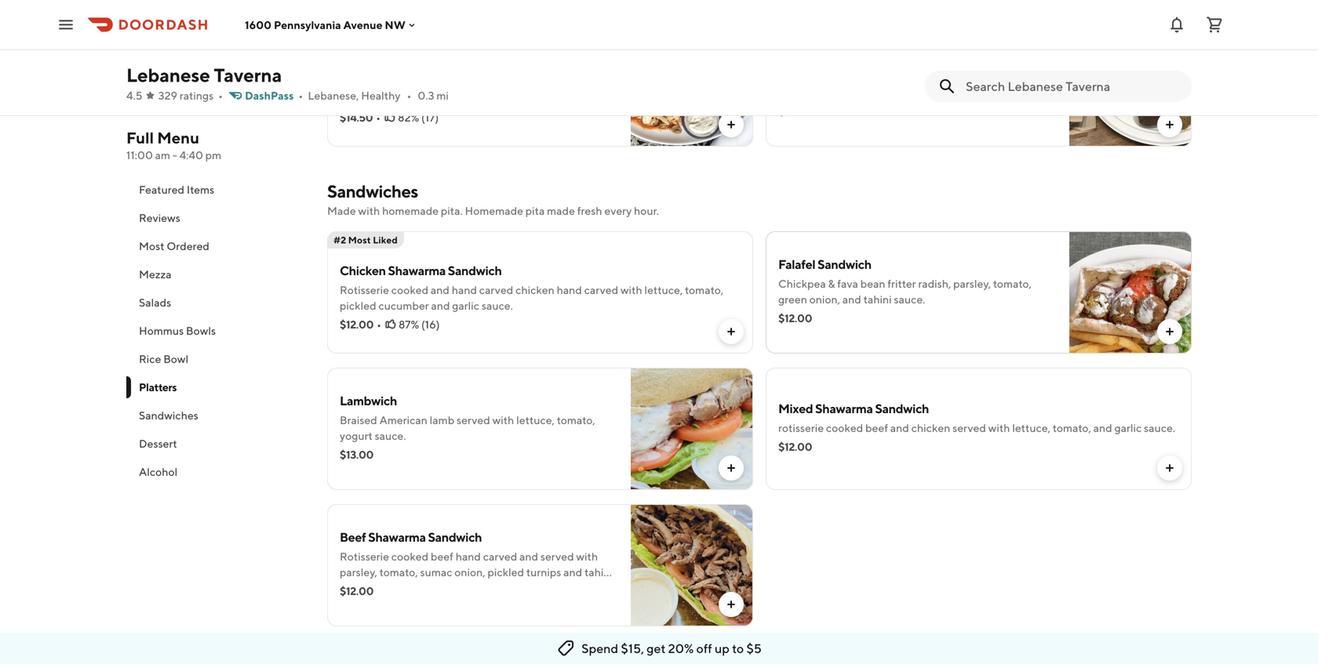 Task type: locate. For each thing, give the bounding box(es) containing it.
1 horizontal spatial lettuce,
[[645, 284, 683, 297]]

sandwiches for sandwiches made with homemade pita. homemade pita made fresh every hour.
[[327, 181, 418, 202]]

pickled left turnips
[[488, 566, 524, 579]]

bean
[[861, 277, 886, 290]]

1 vertical spatial beef
[[431, 551, 454, 564]]

liked up chicken
[[373, 235, 398, 246]]

0 vertical spatial cooked
[[392, 284, 429, 297]]

1 horizontal spatial pickled
[[488, 566, 524, 579]]

•
[[218, 89, 223, 102], [299, 89, 303, 102], [407, 89, 412, 102], [376, 111, 381, 124], [377, 318, 381, 331]]

0 horizontal spatial of
[[400, 77, 411, 89]]

parsley, right the radish,
[[954, 277, 991, 290]]

1 vertical spatial sandwiches
[[139, 409, 198, 422]]

cooked up 'cucumber'
[[392, 284, 429, 297]]

add item to cart image
[[725, 119, 738, 131], [725, 326, 738, 338], [1164, 326, 1177, 338]]

healthy
[[361, 89, 401, 102]]

bowls
[[186, 325, 216, 338]]

garlic inside mixed shawarma sandwich rotisserie cooked beef and chicken served with lettuce, tomato, and garlic sauce. $12.00
[[1115, 422, 1142, 435]]

served inside the lambwich braised american lamb served with lettuce, tomato, yogurt sauce. $13.00
[[457, 414, 490, 427]]

0 vertical spatial garlic
[[452, 299, 480, 312]]

salads button
[[126, 289, 308, 317]]

hommus
[[139, 325, 184, 338]]

shawarma inside chicken shawarma sandwich rotisserie cooked and hand carved chicken hand carved with lettuce, tomato, pickled cucumber and garlic sauce.
[[388, 263, 446, 278]]

sandwich inside chicken shawarma sandwich rotisserie cooked and hand carved chicken hand carved with lettuce, tomato, pickled cucumber and garlic sauce.
[[448, 263, 502, 278]]

$14.50 •
[[340, 111, 381, 124]]

2 rotisserie from the top
[[340, 551, 389, 564]]

$15,
[[621, 642, 644, 657]]

kibbeh,
[[860, 86, 897, 99]]

0 vertical spatial tahini
[[864, 293, 892, 306]]

shawarma inside beef shawarma sandwich rotisserie cooked beef hand carved and served with parsley, tomato, sumac onion, pickled turnips and tahini sauce.
[[368, 530, 426, 545]]

1 horizontal spatial $14.50
[[779, 105, 812, 118]]

onion, inside falafel sandwich chickpea & fava bean fritter radish, parsley, tomato, green onion, and tahini sauce. $12.00
[[810, 293, 841, 306]]

lebanese up 82% (17)
[[392, 92, 440, 105]]

or
[[442, 92, 453, 105]]

cooked inside beef shawarma sandwich rotisserie cooked beef hand carved and served with parsley, tomato, sumac onion, pickled turnips and tahini sauce.
[[392, 551, 429, 564]]

0 horizontal spatial garlic
[[452, 299, 480, 312]]

fresh
[[577, 204, 602, 217]]

hommus bowls
[[139, 325, 216, 338]]

2 horizontal spatial lettuce,
[[1013, 422, 1051, 435]]

add item to cart image for #2 most liked
[[725, 326, 738, 338]]

sandwich for chicken
[[448, 263, 502, 278]]

parsley, inside beef shawarma sandwich rotisserie cooked beef hand carved and served with parsley, tomato, sumac onion, pickled turnips and tahini sauce.
[[340, 566, 377, 579]]

reviews button
[[126, 204, 308, 232]]

tahini down bean
[[864, 293, 892, 306]]

sandwiches made with homemade pita. homemade pita made fresh every hour.
[[327, 181, 659, 217]]

cooked for beef
[[392, 551, 429, 564]]

garlic inside chicken shawarma sandwich rotisserie cooked and hand carved chicken hand carved with lettuce, tomato, pickled cucumber and garlic sauce.
[[452, 299, 480, 312]]

sandwich
[[818, 257, 872, 272], [448, 263, 502, 278], [875, 401, 929, 416], [428, 530, 482, 545]]

shawarma inside mixed shawarma sandwich rotisserie cooked beef and chicken served with lettuce, tomato, and garlic sauce. $12.00
[[816, 401, 873, 416]]

0 vertical spatial rotisserie
[[340, 284, 389, 297]]

pita
[[526, 204, 545, 217]]

liked
[[371, 27, 396, 38], [373, 235, 398, 246]]

and inside falafel sandwich chickpea & fava bean fritter radish, parsley, tomato, green onion, and tahini sauce. $12.00
[[843, 293, 862, 306]]

sandwich inside mixed shawarma sandwich rotisserie cooked beef and chicken served with lettuce, tomato, and garlic sauce. $12.00
[[875, 401, 929, 416]]

1 vertical spatial liked
[[373, 235, 398, 246]]

1 horizontal spatial onion,
[[810, 293, 841, 306]]

cooked
[[392, 284, 429, 297], [826, 422, 864, 435], [392, 551, 429, 564]]

$12.00 down 'green'
[[779, 312, 812, 325]]

sauce. inside the lambwich braised american lamb served with lettuce, tomato, yogurt sauce. $13.00
[[375, 430, 406, 443]]

carved
[[479, 284, 514, 297], [584, 284, 619, 297], [483, 551, 517, 564]]

rotisserie inside beef shawarma sandwich rotisserie cooked beef hand carved and served with parsley, tomato, sumac onion, pickled turnips and tahini sauce.
[[340, 551, 389, 564]]

sandwich inside falafel sandwich chickpea & fava bean fritter radish, parsley, tomato, green onion, and tahini sauce. $12.00
[[818, 257, 872, 272]]

1 horizontal spatial garlic
[[1115, 422, 1142, 435]]

most up mezza
[[139, 240, 164, 253]]

taverna platter image
[[631, 24, 754, 147]]

hand
[[452, 284, 477, 297], [557, 284, 582, 297], [456, 551, 481, 564]]

0 vertical spatial liked
[[371, 27, 396, 38]]

0 vertical spatial parsley,
[[954, 277, 991, 290]]

1600
[[245, 18, 272, 31]]

1 vertical spatial lebanese
[[392, 92, 440, 105]]

with inside your choice of protein served with hommus, taverna salad, and lebanese or spiced rice.
[[487, 77, 509, 89]]

sandwich for mixed
[[875, 401, 929, 416]]

#1
[[334, 27, 345, 38]]

1 horizontal spatial parsley,
[[954, 277, 991, 290]]

liked for rotisserie cooked and hand carved chicken hand carved with lettuce, tomato, pickled cucumber and garlic sauce.
[[373, 235, 398, 246]]

chicken shawarma sandwich rotisserie cooked and hand carved chicken hand carved with lettuce, tomato, pickled cucumber and garlic sauce.
[[340, 263, 724, 312]]

with inside the lambwich braised american lamb served with lettuce, tomato, yogurt sauce. $13.00
[[493, 414, 514, 427]]

$12.00 inside mixed shawarma sandwich rotisserie cooked beef and chicken served with lettuce, tomato, and garlic sauce. $12.00
[[779, 441, 812, 454]]

shawarma for chicken
[[388, 263, 446, 278]]

favorite
[[866, 70, 904, 83]]

beef inside mixed shawarma sandwich rotisserie cooked beef and chicken served with lettuce, tomato, and garlic sauce. $12.00
[[866, 422, 889, 435]]

shawarma for beef
[[368, 530, 426, 545]]

rice bowl button
[[126, 345, 308, 374]]

tomato, inside falafel sandwich chickpea & fava bean fritter radish, parsley, tomato, green onion, and tahini sauce. $12.00
[[994, 277, 1032, 290]]

most right #2
[[348, 235, 371, 246]]

rotisserie
[[340, 284, 389, 297], [340, 551, 389, 564]]

4:40
[[179, 149, 203, 162]]

hour.
[[634, 204, 659, 217]]

$12.00
[[779, 312, 812, 325], [340, 318, 374, 331], [779, 441, 812, 454], [340, 585, 374, 598]]

pickled
[[340, 299, 376, 312], [488, 566, 524, 579]]

$14.50 down baba
[[779, 105, 812, 118]]

mezza
[[139, 268, 172, 281]]

0 horizontal spatial $14.50
[[340, 111, 373, 124]]

beef right rotisserie
[[866, 422, 889, 435]]

sandwiches inside button
[[139, 409, 198, 422]]

sandwiches up dessert
[[139, 409, 198, 422]]

rice.
[[490, 92, 511, 105]]

cooked right rotisserie
[[826, 422, 864, 435]]

onion, inside beef shawarma sandwich rotisserie cooked beef hand carved and served with parsley, tomato, sumac onion, pickled turnips and tahini sauce.
[[455, 566, 486, 579]]

fritter
[[888, 277, 916, 290]]

1 vertical spatial cooked
[[826, 422, 864, 435]]

liked right #1
[[371, 27, 396, 38]]

chickpea
[[779, 277, 826, 290]]

1 horizontal spatial tahini
[[864, 293, 892, 306]]

notification bell image
[[1168, 15, 1187, 34]]

most right #1
[[347, 27, 369, 38]]

87% (16)
[[399, 318, 440, 331]]

a
[[899, 86, 905, 99]]

shawarma up 'cucumber'
[[388, 263, 446, 278]]

2 vertical spatial cooked
[[392, 551, 429, 564]]

$13.00
[[340, 449, 374, 462]]

sandwich inside beef shawarma sandwich rotisserie cooked beef hand carved and served with parsley, tomato, sumac onion, pickled turnips and tahini sauce.
[[428, 530, 482, 545]]

#2
[[334, 235, 346, 246]]

1600 pennsylvania avenue nw
[[245, 18, 406, 31]]

• left the 87%
[[377, 318, 381, 331]]

rotisserie for chicken
[[340, 284, 389, 297]]

shawarma
[[388, 263, 446, 278], [816, 401, 873, 416], [368, 530, 426, 545]]

$14.50
[[779, 105, 812, 118], [340, 111, 373, 124]]

0 vertical spatial pickled
[[340, 299, 376, 312]]

0 horizontal spatial sandwiches
[[139, 409, 198, 422]]

platters
[[139, 381, 177, 394]]

cooked inside mixed shawarma sandwich rotisserie cooked beef and chicken served with lettuce, tomato, and garlic sauce. $12.00
[[826, 422, 864, 435]]

falafel.
[[961, 86, 994, 99]]

shawarma up rotisserie
[[816, 401, 873, 416]]

0 horizontal spatial beef
[[431, 551, 454, 564]]

1 vertical spatial chicken
[[912, 422, 951, 435]]

0 horizontal spatial parsley,
[[340, 566, 377, 579]]

with inside chicken shawarma sandwich rotisserie cooked and hand carved chicken hand carved with lettuce, tomato, pickled cucumber and garlic sauce.
[[621, 284, 643, 297]]

1 horizontal spatial sandwiches
[[327, 181, 418, 202]]

1 vertical spatial tahini
[[585, 566, 613, 579]]

tomato, inside chicken shawarma sandwich rotisserie cooked and hand carved chicken hand carved with lettuce, tomato, pickled cucumber and garlic sauce.
[[685, 284, 724, 297]]

$12.00 down rotisserie
[[779, 441, 812, 454]]

• left 0.3
[[407, 89, 412, 102]]

lebanese, healthy • 0.3 mi
[[308, 89, 449, 102]]

• right dashpass
[[299, 89, 303, 102]]

lebanese
[[126, 64, 210, 86], [392, 92, 440, 105]]

1 rotisserie from the top
[[340, 284, 389, 297]]

of left our
[[834, 70, 845, 83]]

tahini right turnips
[[585, 566, 613, 579]]

chicken
[[516, 284, 555, 297], [912, 422, 951, 435]]

onion, right sumac
[[455, 566, 486, 579]]

salad,
[[340, 92, 368, 105]]

• for $14.50 •
[[376, 111, 381, 124]]

tomato, inside the lambwich braised american lamb served with lettuce, tomato, yogurt sauce. $13.00
[[557, 414, 596, 427]]

0 horizontal spatial onion,
[[455, 566, 486, 579]]

made
[[547, 204, 575, 217]]

beef up sumac
[[431, 551, 454, 564]]

mi
[[437, 89, 449, 102]]

1 vertical spatial onion,
[[455, 566, 486, 579]]

0 vertical spatial lebanese
[[126, 64, 210, 86]]

pickled up '$12.00 •'
[[340, 299, 376, 312]]

tahini
[[864, 293, 892, 306], [585, 566, 613, 579]]

beef inside beef shawarma sandwich rotisserie cooked beef hand carved and served with parsley, tomato, sumac onion, pickled turnips and tahini sauce.
[[431, 551, 454, 564]]

1 vertical spatial garlic
[[1115, 422, 1142, 435]]

1 horizontal spatial lebanese
[[392, 92, 440, 105]]

salads
[[139, 296, 171, 309]]

0 vertical spatial shawarma
[[388, 263, 446, 278]]

of right choice
[[400, 77, 411, 89]]

lebanese up '329'
[[126, 64, 210, 86]]

Item Search search field
[[966, 78, 1180, 95]]

american
[[380, 414, 428, 427]]

most
[[347, 27, 369, 38], [348, 235, 371, 246], [139, 240, 164, 253]]

$14.50 down salad,
[[340, 111, 373, 124]]

1 horizontal spatial of
[[834, 70, 845, 83]]

lamb
[[430, 414, 455, 427]]

alcohol button
[[126, 458, 308, 487]]

0 vertical spatial beef
[[866, 422, 889, 435]]

onion,
[[810, 293, 841, 306], [455, 566, 486, 579]]

add item to cart image
[[1164, 119, 1177, 131], [725, 462, 738, 475], [1164, 462, 1177, 475], [725, 599, 738, 611]]

parsley, down beef at left bottom
[[340, 566, 377, 579]]

1 vertical spatial pickled
[[488, 566, 524, 579]]

pm
[[205, 149, 221, 162]]

featured
[[139, 183, 185, 196]]

served
[[451, 77, 485, 89], [457, 414, 490, 427], [953, 422, 987, 435], [541, 551, 574, 564]]

spiced
[[455, 92, 487, 105]]

cooked up sumac
[[392, 551, 429, 564]]

hand inside beef shawarma sandwich rotisserie cooked beef hand carved and served with parsley, tomato, sumac onion, pickled turnips and tahini sauce.
[[456, 551, 481, 564]]

sandwiches inside sandwiches made with homemade pita. homemade pita made fresh every hour.
[[327, 181, 418, 202]]

0 horizontal spatial pickled
[[340, 299, 376, 312]]

made
[[327, 204, 356, 217]]

traditional platter image
[[1070, 24, 1192, 147]]

shawarma right beef at left bottom
[[368, 530, 426, 545]]

1 horizontal spatial beef
[[866, 422, 889, 435]]

0 vertical spatial chicken
[[516, 284, 555, 297]]

add item to cart image for falafel sandwich
[[1164, 326, 1177, 338]]

1 horizontal spatial chicken
[[912, 422, 951, 435]]

cooked for mixed
[[826, 422, 864, 435]]

sandwiches up made
[[327, 181, 418, 202]]

liked for your choice of protein served with hommus, taverna salad, and lebanese or spiced rice.
[[371, 27, 396, 38]]

0 horizontal spatial lettuce,
[[517, 414, 555, 427]]

parsley, inside falafel sandwich chickpea & fava bean fritter radish, parsley, tomato, green onion, and tahini sauce. $12.00
[[954, 277, 991, 290]]

cooked inside chicken shawarma sandwich rotisserie cooked and hand carved chicken hand carved with lettuce, tomato, pickled cucumber and garlic sauce.
[[392, 284, 429, 297]]

rotisserie inside chicken shawarma sandwich rotisserie cooked and hand carved chicken hand carved with lettuce, tomato, pickled cucumber and garlic sauce.
[[340, 284, 389, 297]]

onion, down '&'
[[810, 293, 841, 306]]

1 vertical spatial shawarma
[[816, 401, 873, 416]]

traditional platter a samplins of our favorite mezza ! hommus, tabouleh, baba ghanoush, kibbeh, a grape leaf, falafel. $14.50
[[779, 50, 1043, 118]]

1 vertical spatial parsley,
[[340, 566, 377, 579]]

full menu 11:00 am - 4:40 pm
[[126, 129, 221, 162]]

1 vertical spatial rotisserie
[[340, 551, 389, 564]]

0 vertical spatial sandwiches
[[327, 181, 418, 202]]

rotisserie down chicken
[[340, 284, 389, 297]]

served inside beef shawarma sandwich rotisserie cooked beef hand carved and served with parsley, tomato, sumac onion, pickled turnips and tahini sauce.
[[541, 551, 574, 564]]

carved inside beef shawarma sandwich rotisserie cooked beef hand carved and served with parsley, tomato, sumac onion, pickled turnips and tahini sauce.
[[483, 551, 517, 564]]

sauce.
[[894, 293, 926, 306], [482, 299, 513, 312], [1144, 422, 1176, 435], [375, 430, 406, 443], [340, 582, 371, 595]]

lebanese inside your choice of protein served with hommus, taverna salad, and lebanese or spiced rice.
[[392, 92, 440, 105]]

2 vertical spatial shawarma
[[368, 530, 426, 545]]

• down lebanese, healthy • 0.3 mi
[[376, 111, 381, 124]]

0 horizontal spatial tahini
[[585, 566, 613, 579]]

0 vertical spatial onion,
[[810, 293, 841, 306]]

0 horizontal spatial chicken
[[516, 284, 555, 297]]

garlic
[[452, 299, 480, 312], [1115, 422, 1142, 435]]

rotisserie down beef at left bottom
[[340, 551, 389, 564]]



Task type: describe. For each thing, give the bounding box(es) containing it.
a
[[779, 70, 787, 83]]

$12.00 •
[[340, 318, 381, 331]]

sauce. inside chicken shawarma sandwich rotisserie cooked and hand carved chicken hand carved with lettuce, tomato, pickled cucumber and garlic sauce.
[[482, 299, 513, 312]]

and inside your choice of protein served with hommus, taverna salad, and lebanese or spiced rice.
[[371, 92, 389, 105]]

featured items button
[[126, 176, 308, 204]]

dashpass •
[[245, 89, 303, 102]]

chicken
[[340, 263, 386, 278]]

sumac
[[420, 566, 453, 579]]

(16)
[[422, 318, 440, 331]]

11:00
[[126, 149, 153, 162]]

lettuce, inside the lambwich braised american lamb served with lettuce, tomato, yogurt sauce. $13.00
[[517, 414, 555, 427]]

82%
[[398, 111, 419, 124]]

green
[[779, 293, 808, 306]]

your
[[340, 77, 363, 89]]

tahini inside falafel sandwich chickpea & fava bean fritter radish, parsley, tomato, green onion, and tahini sauce. $12.00
[[864, 293, 892, 306]]

!
[[940, 70, 944, 83]]

your choice of protein served with hommus, taverna salad, and lebanese or spiced rice.
[[340, 77, 596, 105]]

baba
[[779, 86, 804, 99]]

mixed shawarma sandwich rotisserie cooked beef and chicken served with lettuce, tomato, and garlic sauce. $12.00
[[779, 401, 1176, 454]]

braised
[[340, 414, 377, 427]]

pita.
[[441, 204, 463, 217]]

beef shawarma sandwich image
[[631, 505, 754, 627]]

329 ratings •
[[158, 89, 223, 102]]

tomato, inside mixed shawarma sandwich rotisserie cooked beef and chicken served with lettuce, tomato, and garlic sauce. $12.00
[[1053, 422, 1092, 435]]

hommus bowls button
[[126, 317, 308, 345]]

ordered
[[167, 240, 210, 253]]

tomato, inside beef shawarma sandwich rotisserie cooked beef hand carved and served with parsley, tomato, sumac onion, pickled turnips and tahini sauce.
[[380, 566, 418, 579]]

radish,
[[919, 277, 952, 290]]

cooked for chicken
[[392, 284, 429, 297]]

hand for chicken
[[452, 284, 477, 297]]

pickled inside beef shawarma sandwich rotisserie cooked beef hand carved and served with parsley, tomato, sumac onion, pickled turnips and tahini sauce.
[[488, 566, 524, 579]]

(17)
[[422, 111, 439, 124]]

falafel
[[779, 257, 816, 272]]

$12.00 left the 87%
[[340, 318, 374, 331]]

hand for beef
[[456, 551, 481, 564]]

rice
[[139, 353, 161, 366]]

lettuce, inside chicken shawarma sandwich rotisserie cooked and hand carved chicken hand carved with lettuce, tomato, pickled cucumber and garlic sauce.
[[645, 284, 683, 297]]

beef shawarma sandwich rotisserie cooked beef hand carved and served with parsley, tomato, sumac onion, pickled turnips and tahini sauce.
[[340, 530, 613, 595]]

hommus,
[[511, 77, 556, 89]]

• right ratings at the top of the page
[[218, 89, 223, 102]]

beef
[[340, 530, 366, 545]]

most inside 'button'
[[139, 240, 164, 253]]

falafel sandwich image
[[1070, 232, 1192, 354]]

most for rotisserie cooked and hand carved chicken hand carved with lettuce, tomato, pickled cucumber and garlic sauce.
[[348, 235, 371, 246]]

chicken inside mixed shawarma sandwich rotisserie cooked beef and chicken served with lettuce, tomato, and garlic sauce. $12.00
[[912, 422, 951, 435]]

with inside sandwiches made with homemade pita. homemade pita made fresh every hour.
[[358, 204, 380, 217]]

grape
[[907, 86, 936, 99]]

$12.00 inside falafel sandwich chickpea & fava bean fritter radish, parsley, tomato, green onion, and tahini sauce. $12.00
[[779, 312, 812, 325]]

• for dashpass •
[[299, 89, 303, 102]]

-
[[173, 149, 177, 162]]

of inside 'traditional platter a samplins of our favorite mezza ! hommus, tabouleh, baba ghanoush, kibbeh, a grape leaf, falafel. $14.50'
[[834, 70, 845, 83]]

taverna
[[559, 77, 596, 89]]

get
[[647, 642, 666, 657]]

dessert button
[[126, 430, 308, 458]]

chicken inside chicken shawarma sandwich rotisserie cooked and hand carved chicken hand carved with lettuce, tomato, pickled cucumber and garlic sauce.
[[516, 284, 555, 297]]

lambwich image
[[631, 368, 754, 491]]

most ordered
[[139, 240, 210, 253]]

tahini inside beef shawarma sandwich rotisserie cooked beef hand carved and served with parsley, tomato, sumac onion, pickled turnips and tahini sauce.
[[585, 566, 613, 579]]

mezza
[[906, 70, 938, 83]]

sauce. inside falafel sandwich chickpea & fava bean fritter radish, parsley, tomato, green onion, and tahini sauce. $12.00
[[894, 293, 926, 306]]

traditional
[[779, 50, 838, 65]]

cucumber
[[379, 299, 429, 312]]

leaf,
[[938, 86, 959, 99]]

beef for mixed shawarma sandwich
[[866, 422, 889, 435]]

sauce. inside beef shawarma sandwich rotisserie cooked beef hand carved and served with parsley, tomato, sumac onion, pickled turnips and tahini sauce.
[[340, 582, 371, 595]]

with inside beef shawarma sandwich rotisserie cooked beef hand carved and served with parsley, tomato, sumac onion, pickled turnips and tahini sauce.
[[576, 551, 598, 564]]

&
[[828, 277, 836, 290]]

$12.00 down beef at left bottom
[[340, 585, 374, 598]]

samplins
[[789, 70, 832, 83]]

taverna
[[214, 64, 282, 86]]

#1 most liked
[[334, 27, 396, 38]]

shawarma for mixed
[[816, 401, 873, 416]]

82% (17)
[[398, 111, 439, 124]]

platter
[[840, 50, 878, 65]]

nw
[[385, 18, 406, 31]]

beef for beef shawarma sandwich
[[431, 551, 454, 564]]

served inside your choice of protein served with hommus, taverna salad, and lebanese or spiced rice.
[[451, 77, 485, 89]]

fava
[[838, 277, 859, 290]]

off
[[697, 642, 712, 657]]

20%
[[668, 642, 694, 657]]

items
[[187, 183, 214, 196]]

with inside mixed shawarma sandwich rotisserie cooked beef and chicken served with lettuce, tomato, and garlic sauce. $12.00
[[989, 422, 1010, 435]]

sandwich for beef
[[428, 530, 482, 545]]

turnips
[[527, 566, 562, 579]]

open menu image
[[57, 15, 75, 34]]

lebanese,
[[308, 89, 359, 102]]

sandwiches for sandwiches
[[139, 409, 198, 422]]

dessert
[[139, 438, 177, 451]]

$5
[[747, 642, 762, 657]]

329
[[158, 89, 177, 102]]

spend
[[582, 642, 619, 657]]

lambwich braised american lamb served with lettuce, tomato, yogurt sauce. $13.00
[[340, 394, 596, 462]]

rice bowl
[[139, 353, 189, 366]]

yogurt
[[340, 430, 373, 443]]

ratings
[[180, 89, 214, 102]]

carved for chicken
[[479, 284, 514, 297]]

mixed
[[779, 401, 813, 416]]

falafel sandwich chickpea & fava bean fritter radish, parsley, tomato, green onion, and tahini sauce. $12.00
[[779, 257, 1032, 325]]

lettuce, inside mixed shawarma sandwich rotisserie cooked beef and chicken served with lettuce, tomato, and garlic sauce. $12.00
[[1013, 422, 1051, 435]]

sauce. inside mixed shawarma sandwich rotisserie cooked beef and chicken served with lettuce, tomato, and garlic sauce. $12.00
[[1144, 422, 1176, 435]]

up
[[715, 642, 730, 657]]

lambwich
[[340, 394, 397, 409]]

pickled inside chicken shawarma sandwich rotisserie cooked and hand carved chicken hand carved with lettuce, tomato, pickled cucumber and garlic sauce.
[[340, 299, 376, 312]]

most for your choice of protein served with hommus, taverna salad, and lebanese or spiced rice.
[[347, 27, 369, 38]]

reviews
[[139, 212, 180, 224]]

1600 pennsylvania avenue nw button
[[245, 18, 418, 31]]

dashpass
[[245, 89, 294, 102]]

served inside mixed shawarma sandwich rotisserie cooked beef and chicken served with lettuce, tomato, and garlic sauce. $12.00
[[953, 422, 987, 435]]

pennsylvania
[[274, 18, 341, 31]]

87%
[[399, 318, 419, 331]]

mezza button
[[126, 261, 308, 289]]

tabouleh,
[[996, 70, 1043, 83]]

0 horizontal spatial lebanese
[[126, 64, 210, 86]]

homemade
[[465, 204, 524, 217]]

full
[[126, 129, 154, 147]]

carved for beef
[[483, 551, 517, 564]]

alcohol
[[139, 466, 178, 479]]

of inside your choice of protein served with hommus, taverna salad, and lebanese or spiced rice.
[[400, 77, 411, 89]]

$14.50 inside 'traditional platter a samplins of our favorite mezza ! hommus, tabouleh, baba ghanoush, kibbeh, a grape leaf, falafel. $14.50'
[[779, 105, 812, 118]]

sandwiches button
[[126, 402, 308, 430]]

0 items, open order cart image
[[1206, 15, 1224, 34]]

0.3
[[418, 89, 434, 102]]

rotisserie for beef
[[340, 551, 389, 564]]

our
[[847, 70, 863, 83]]

• for $12.00 •
[[377, 318, 381, 331]]

lebanese taverna
[[126, 64, 282, 86]]

every
[[605, 204, 632, 217]]

am
[[155, 149, 170, 162]]

hommus,
[[946, 70, 993, 83]]



Task type: vqa. For each thing, say whether or not it's contained in the screenshot.
Sandwich in Falafel Sandwich Chickpea & fava bean fritter radish, parsley, tomato, green onion, and tahini sauce. $12.00
yes



